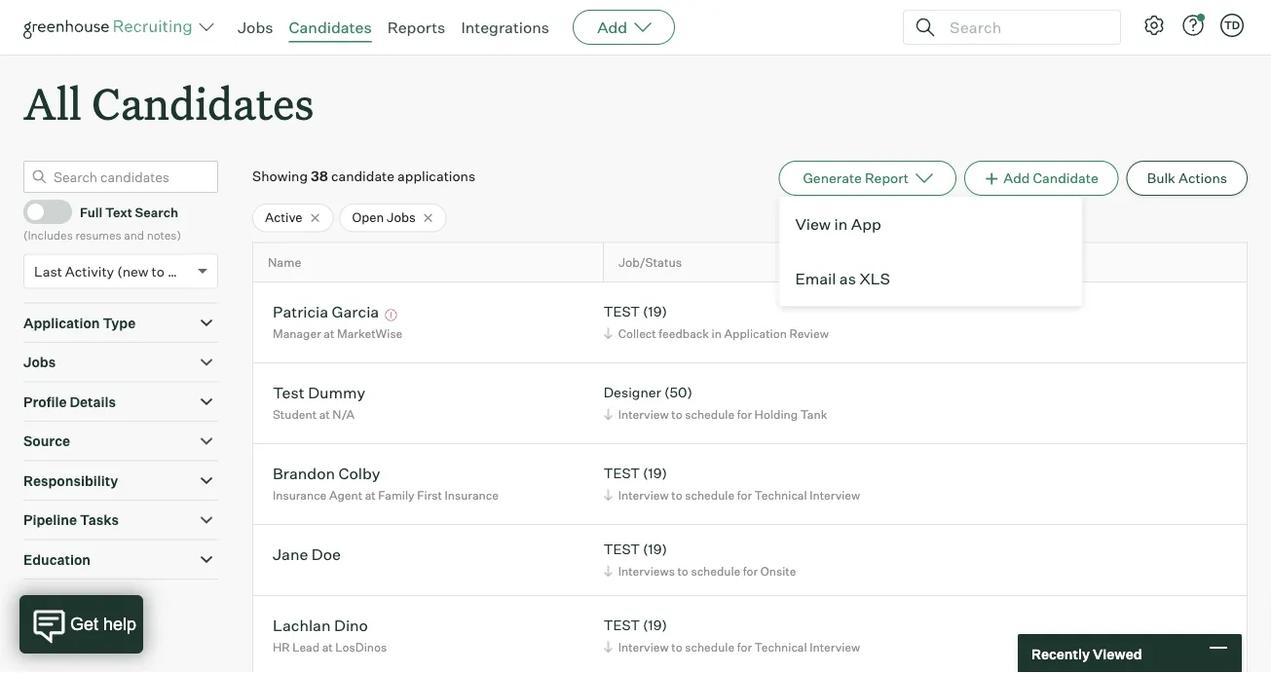 Task type: locate. For each thing, give the bounding box(es) containing it.
open
[[352, 210, 384, 225]]

agent
[[329, 488, 362, 502]]

1 horizontal spatial insurance
[[445, 488, 499, 502]]

1 (19) from the top
[[643, 303, 667, 320]]

for inside test (19) interviews to schedule for onsite
[[743, 564, 758, 578]]

1 vertical spatial candidates
[[92, 74, 314, 131]]

0 horizontal spatial application
[[23, 314, 100, 331]]

showing
[[252, 168, 308, 185]]

1 horizontal spatial in
[[834, 214, 848, 234]]

email as xls
[[795, 269, 890, 289]]

test (19) interview to schedule for technical interview down interview to schedule for holding tank link
[[604, 465, 860, 502]]

first
[[417, 488, 442, 502]]

jane
[[273, 544, 308, 564]]

candidates
[[289, 18, 372, 37], [92, 74, 314, 131]]

schedule inside test (19) interviews to schedule for onsite
[[691, 564, 741, 578]]

hr
[[273, 640, 290, 654]]

marketwise
[[337, 326, 403, 341]]

2 technical from the top
[[755, 640, 807, 654]]

0 horizontal spatial in
[[712, 326, 722, 341]]

add candidate
[[1004, 170, 1098, 187]]

(50)
[[664, 384, 692, 401]]

email
[[795, 269, 836, 289]]

responsibility
[[23, 472, 118, 489]]

0 vertical spatial test (19) interview to schedule for technical interview
[[604, 465, 860, 502]]

1 test from the top
[[604, 303, 640, 320]]

reset
[[53, 599, 89, 616]]

schedule for interview to schedule for technical interview
[[685, 488, 735, 502]]

onsite
[[761, 564, 796, 578]]

jobs left the candidates link
[[238, 18, 273, 37]]

bulk actions link
[[1127, 161, 1248, 196]]

old)
[[168, 263, 193, 280]]

feedback
[[659, 326, 709, 341]]

0 vertical spatial interview to schedule for technical interview link
[[601, 486, 865, 504]]

1 vertical spatial test (19) interview to schedule for technical interview
[[604, 617, 860, 654]]

1 vertical spatial technical
[[755, 640, 807, 654]]

1 vertical spatial in
[[712, 326, 722, 341]]

1 insurance from the left
[[273, 488, 327, 502]]

for down interviews to schedule for onsite link
[[737, 640, 752, 654]]

collect feedback in application review link
[[601, 324, 834, 343]]

1 technical from the top
[[755, 488, 807, 502]]

to down interviews to schedule for onsite link
[[671, 640, 682, 654]]

in left the app
[[834, 214, 848, 234]]

lachlan
[[273, 615, 331, 635]]

for up test (19) interviews to schedule for onsite
[[737, 488, 752, 502]]

to down (50)
[[671, 407, 682, 421]]

1 interview to schedule for technical interview link from the top
[[601, 486, 865, 504]]

doe
[[312, 544, 341, 564]]

jobs up profile on the left bottom of the page
[[23, 354, 56, 371]]

technical
[[755, 488, 807, 502], [755, 640, 807, 654]]

brandon colby insurance agent at family first insurance
[[273, 463, 499, 502]]

(19) inside test (19) interviews to schedule for onsite
[[643, 541, 667, 558]]

reports link
[[387, 18, 446, 37]]

test up collect
[[604, 303, 640, 320]]

schedule left onsite
[[691, 564, 741, 578]]

(19) down interviews
[[643, 617, 667, 634]]

2 horizontal spatial jobs
[[387, 210, 416, 225]]

2 vertical spatial jobs
[[23, 354, 56, 371]]

filters
[[92, 599, 131, 616]]

test inside test (19) interviews to schedule for onsite
[[604, 541, 640, 558]]

1 horizontal spatial application
[[724, 326, 787, 341]]

to left the old)
[[152, 263, 165, 280]]

td button
[[1217, 10, 1248, 41]]

at
[[324, 326, 335, 341], [319, 407, 330, 421], [365, 488, 376, 502], [322, 640, 333, 654]]

test (19) interview to schedule for technical interview
[[604, 465, 860, 502], [604, 617, 860, 654]]

in right feedback
[[712, 326, 722, 341]]

recently viewed
[[1032, 645, 1142, 662]]

add inside popup button
[[597, 18, 627, 37]]

at down patricia garcia link
[[324, 326, 335, 341]]

candidates right jobs link
[[289, 18, 372, 37]]

recently
[[1032, 645, 1090, 662]]

3 test from the top
[[604, 541, 640, 558]]

generate report
[[803, 170, 909, 187]]

0 vertical spatial in
[[834, 214, 848, 234]]

all candidates
[[23, 74, 314, 131]]

at right lead
[[322, 640, 333, 654]]

jobs link
[[238, 18, 273, 37]]

to right interviews
[[677, 564, 689, 578]]

1 vertical spatial jobs
[[387, 210, 416, 225]]

(19) down designer
[[643, 465, 667, 482]]

details
[[70, 393, 116, 410]]

(19) up interviews
[[643, 541, 667, 558]]

0 vertical spatial add
[[597, 18, 627, 37]]

td button
[[1221, 14, 1244, 37]]

designer (50) interview to schedule for holding tank
[[604, 384, 827, 421]]

test (19) interview to schedule for technical interview down interviews to schedule for onsite link
[[604, 617, 860, 654]]

(19) up collect
[[643, 303, 667, 320]]

colby
[[338, 463, 380, 483]]

for for interviews to schedule for onsite
[[743, 564, 758, 578]]

lead
[[292, 640, 320, 654]]

add for add candidate
[[1004, 170, 1030, 187]]

2 insurance from the left
[[445, 488, 499, 502]]

schedule up test (19) interviews to schedule for onsite
[[685, 488, 735, 502]]

to inside test (19) interviews to schedule for onsite
[[677, 564, 689, 578]]

0 horizontal spatial add
[[597, 18, 627, 37]]

1 horizontal spatial add
[[1004, 170, 1030, 187]]

insurance down brandon
[[273, 488, 327, 502]]

test (19) collect feedback in application review
[[604, 303, 829, 341]]

for
[[737, 407, 752, 421], [737, 488, 752, 502], [743, 564, 758, 578], [737, 640, 752, 654]]

for left holding
[[737, 407, 752, 421]]

td
[[1224, 19, 1240, 32]]

to for interview to schedule for holding tank
[[671, 407, 682, 421]]

add for add
[[597, 18, 627, 37]]

1 vertical spatial interview to schedule for technical interview link
[[601, 638, 865, 656]]

test
[[604, 303, 640, 320], [604, 465, 640, 482], [604, 541, 640, 558], [604, 617, 640, 634]]

at down colby
[[365, 488, 376, 502]]

3 (19) from the top
[[643, 541, 667, 558]]

insurance right first
[[445, 488, 499, 502]]

0 vertical spatial technical
[[755, 488, 807, 502]]

activity
[[65, 263, 114, 280]]

application down last
[[23, 314, 100, 331]]

interview
[[618, 407, 669, 421], [618, 488, 669, 502], [810, 488, 860, 502], [618, 640, 669, 654], [810, 640, 860, 654]]

text
[[105, 204, 132, 220]]

4 test from the top
[[604, 617, 640, 634]]

for inside designer (50) interview to schedule for holding tank
[[737, 407, 752, 421]]

schedule inside designer (50) interview to schedule for holding tank
[[685, 407, 735, 421]]

schedule down (50)
[[685, 407, 735, 421]]

application left review
[[724, 326, 787, 341]]

0 horizontal spatial insurance
[[273, 488, 327, 502]]

(19) inside test (19) collect feedback in application review
[[643, 303, 667, 320]]

2 interview to schedule for technical interview link from the top
[[601, 638, 865, 656]]

interview to schedule for technical interview link down interviews to schedule for onsite link
[[601, 638, 865, 656]]

view
[[795, 214, 831, 234]]

holding
[[755, 407, 798, 421]]

1 vertical spatial add
[[1004, 170, 1030, 187]]

(includes
[[23, 228, 73, 242]]

Search candidates field
[[23, 161, 218, 193]]

last activity (new to old)
[[34, 263, 193, 280]]

add
[[597, 18, 627, 37], [1004, 170, 1030, 187]]

jobs right open
[[387, 210, 416, 225]]

test
[[273, 382, 305, 402]]

to up test (19) interviews to schedule for onsite
[[671, 488, 682, 502]]

family
[[378, 488, 415, 502]]

configure image
[[1143, 14, 1166, 37]]

0 vertical spatial candidates
[[289, 18, 372, 37]]

interview to schedule for technical interview link up test (19) interviews to schedule for onsite
[[601, 486, 865, 504]]

at inside brandon colby insurance agent at family first insurance
[[365, 488, 376, 502]]

1 horizontal spatial jobs
[[238, 18, 273, 37]]

for left onsite
[[743, 564, 758, 578]]

integrations
[[461, 18, 550, 37]]

test down interviews
[[604, 617, 640, 634]]

type
[[103, 314, 136, 331]]

at left "n/a"
[[319, 407, 330, 421]]

integrations link
[[461, 18, 550, 37]]

test down designer
[[604, 465, 640, 482]]

dino
[[334, 615, 368, 635]]

(19)
[[643, 303, 667, 320], [643, 465, 667, 482], [643, 541, 667, 558], [643, 617, 667, 634]]

candidates down jobs link
[[92, 74, 314, 131]]

brandon colby link
[[273, 463, 380, 486]]

technical down onsite
[[755, 640, 807, 654]]

technical up onsite
[[755, 488, 807, 502]]

test up interviews
[[604, 541, 640, 558]]

generate
[[803, 170, 862, 187]]

for for interview to schedule for holding tank
[[737, 407, 752, 421]]

tasks
[[80, 512, 119, 529]]

to inside designer (50) interview to schedule for holding tank
[[671, 407, 682, 421]]

application
[[23, 314, 100, 331], [724, 326, 787, 341]]

checkmark image
[[32, 204, 47, 218]]



Task type: vqa. For each thing, say whether or not it's contained in the screenshot.
top Over
no



Task type: describe. For each thing, give the bounding box(es) containing it.
manager
[[273, 326, 321, 341]]

and
[[124, 228, 144, 242]]

full
[[80, 204, 102, 220]]

losdinos
[[335, 640, 387, 654]]

manager at marketwise
[[273, 326, 403, 341]]

view in app link
[[780, 197, 1082, 252]]

test inside test (19) collect feedback in application review
[[604, 303, 640, 320]]

as
[[839, 269, 856, 289]]

2 (19) from the top
[[643, 465, 667, 482]]

patricia garcia has been in application review for more than 5 days image
[[382, 309, 400, 321]]

interview to schedule for technical interview link for colby
[[601, 486, 865, 504]]

test dummy link
[[273, 382, 365, 405]]

actions
[[1179, 170, 1227, 187]]

bulk
[[1147, 170, 1176, 187]]

candidate reports are now available! apply filters and select "view in app" element
[[779, 161, 957, 196]]

(new
[[117, 263, 149, 280]]

active
[[265, 210, 302, 225]]

generate report button
[[779, 161, 957, 196]]

at inside test dummy student at n/a
[[319, 407, 330, 421]]

reset filters
[[53, 599, 131, 616]]

reset filters button
[[23, 590, 140, 626]]

Search text field
[[945, 13, 1103, 41]]

application inside test (19) collect feedback in application review
[[724, 326, 787, 341]]

profile
[[23, 393, 67, 410]]

candidate
[[331, 168, 395, 185]]

viewed
[[1093, 645, 1142, 662]]

name
[[268, 255, 301, 270]]

lachlan dino hr lead at losdinos
[[273, 615, 387, 654]]

jane doe link
[[273, 544, 341, 567]]

to for interviews to schedule for onsite
[[677, 564, 689, 578]]

dummy
[[308, 382, 365, 402]]

resumes
[[75, 228, 121, 242]]

add button
[[573, 10, 675, 45]]

collect
[[618, 326, 656, 341]]

search
[[135, 204, 178, 220]]

notes)
[[147, 228, 181, 242]]

greenhouse recruiting image
[[23, 16, 199, 39]]

source
[[23, 433, 70, 450]]

candidate
[[1033, 170, 1098, 187]]

reports
[[387, 18, 446, 37]]

pipeline
[[23, 512, 77, 529]]

application type
[[23, 314, 136, 331]]

xls
[[860, 269, 890, 289]]

1 test (19) interview to schedule for technical interview from the top
[[604, 465, 860, 502]]

0 vertical spatial jobs
[[238, 18, 273, 37]]

to for interview to schedule for technical interview
[[671, 488, 682, 502]]

for for interview to schedule for technical interview
[[737, 488, 752, 502]]

n/a
[[332, 407, 355, 421]]

open jobs
[[352, 210, 416, 225]]

in inside "link"
[[834, 214, 848, 234]]

38
[[311, 168, 328, 185]]

schedule for interviews to schedule for onsite
[[691, 564, 741, 578]]

in inside test (19) collect feedback in application review
[[712, 326, 722, 341]]

profile details
[[23, 393, 116, 410]]

applications
[[398, 168, 476, 185]]

at inside lachlan dino hr lead at losdinos
[[322, 640, 333, 654]]

lachlan dino link
[[273, 615, 368, 638]]

add candidate link
[[964, 161, 1119, 196]]

interview to schedule for holding tank link
[[601, 405, 832, 423]]

job/status
[[619, 255, 682, 270]]

schedule for interview to schedule for holding tank
[[685, 407, 735, 421]]

tank
[[800, 407, 827, 421]]

2 test (19) interview to schedule for technical interview from the top
[[604, 617, 860, 654]]

email as xls link
[[780, 252, 1082, 306]]

designer
[[604, 384, 661, 401]]

showing 38 candidate applications
[[252, 168, 476, 185]]

candidates link
[[289, 18, 372, 37]]

view in app
[[795, 214, 881, 234]]

full text search (includes resumes and notes)
[[23, 204, 181, 242]]

last activity (new to old) option
[[34, 263, 193, 280]]

patricia
[[273, 302, 328, 321]]

review
[[789, 326, 829, 341]]

garcia
[[332, 302, 379, 321]]

0 horizontal spatial jobs
[[23, 354, 56, 371]]

app
[[851, 214, 881, 234]]

2 test from the top
[[604, 465, 640, 482]]

student
[[273, 407, 317, 421]]

all
[[23, 74, 82, 131]]

pipeline tasks
[[23, 512, 119, 529]]

patricia garcia link
[[273, 302, 379, 324]]

interviews
[[618, 564, 675, 578]]

test dummy student at n/a
[[273, 382, 365, 421]]

last
[[34, 263, 62, 280]]

brandon
[[273, 463, 335, 483]]

interview to schedule for technical interview link for dino
[[601, 638, 865, 656]]

bulk actions
[[1147, 170, 1227, 187]]

4 (19) from the top
[[643, 617, 667, 634]]

schedule down interviews to schedule for onsite link
[[685, 640, 735, 654]]

patricia garcia
[[273, 302, 379, 321]]

generate report menu
[[779, 196, 1083, 307]]

interviews to schedule for onsite link
[[601, 562, 801, 580]]

report
[[865, 170, 909, 187]]

interview inside designer (50) interview to schedule for holding tank
[[618, 407, 669, 421]]



